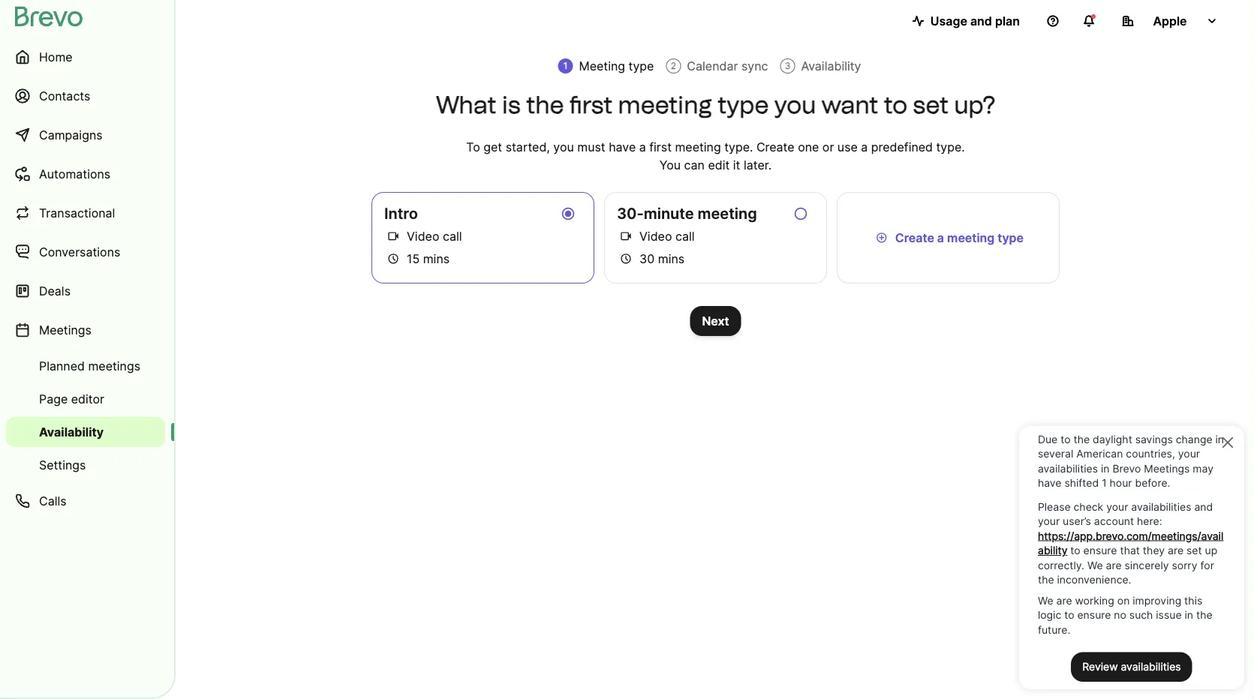 Task type: vqa. For each thing, say whether or not it's contained in the screenshot.
30-minute meeting
yes



Task type: describe. For each thing, give the bounding box(es) containing it.
15
[[407, 252, 420, 266]]

automations
[[39, 167, 111, 181]]

contacts
[[39, 89, 90, 103]]

video for intro
[[407, 229, 440, 244]]

0 vertical spatial type
[[629, 59, 654, 73]]

1 horizontal spatial you
[[775, 90, 816, 119]]

minute
[[644, 205, 694, 223]]

up?
[[954, 90, 996, 119]]

calls
[[39, 494, 67, 509]]

meeting inside to get started, you must have a first meeting type. create one or use a predefined type. you can edit it later.
[[675, 140, 721, 154]]

mins for 30-minute meeting
[[658, 252, 685, 266]]

1 vertical spatial type
[[718, 90, 769, 119]]

page editor link
[[6, 384, 165, 414]]

later.
[[744, 158, 772, 172]]

0 horizontal spatial availability
[[39, 425, 104, 440]]

usage
[[931, 14, 968, 28]]

predefined
[[872, 140, 933, 154]]

contacts link
[[6, 78, 165, 114]]

plan
[[995, 14, 1020, 28]]

schedule 30 mins
[[620, 252, 685, 266]]

meetings
[[88, 359, 140, 374]]

it
[[733, 158, 741, 172]]

2 type. from the left
[[937, 140, 965, 154]]

deals
[[39, 284, 71, 298]]

apple button
[[1110, 6, 1231, 36]]

no color image down 30-
[[617, 227, 635, 246]]

mins for intro
[[423, 252, 450, 266]]

first inside to get started, you must have a first meeting type. create one or use a predefined type. you can edit it later.
[[650, 140, 672, 154]]

planned meetings link
[[6, 351, 165, 381]]

settings link
[[6, 450, 165, 481]]

3
[[785, 60, 791, 71]]

campaigns link
[[6, 117, 165, 153]]

want
[[822, 90, 879, 119]]

you
[[660, 158, 681, 172]]

intro
[[384, 205, 418, 223]]

and
[[971, 14, 992, 28]]

what
[[436, 90, 497, 119]]

editor
[[71, 392, 104, 407]]

radio_button_unchecked
[[794, 205, 809, 223]]

home link
[[6, 39, 165, 75]]

schedule for 30-minute meeting
[[620, 252, 632, 266]]

campaigns
[[39, 128, 103, 142]]

can
[[684, 158, 705, 172]]

1 type. from the left
[[725, 140, 753, 154]]

meeting
[[579, 59, 625, 73]]

usage and plan
[[931, 14, 1020, 28]]

get
[[484, 140, 502, 154]]

30-minute meeting
[[617, 205, 757, 223]]

to get started, you must have a first meeting type. create one or use a predefined type. you can edit it later.
[[466, 140, 965, 172]]

2
[[671, 60, 676, 71]]

you inside to get started, you must have a first meeting type. create one or use a predefined type. you can edit it later.
[[554, 140, 574, 154]]

conversations link
[[6, 234, 165, 270]]

add_circle_outline create a meeting type
[[876, 230, 1024, 245]]

calendar
[[687, 59, 738, 73]]

30-
[[617, 205, 644, 223]]

must
[[578, 140, 606, 154]]

planned meetings
[[39, 359, 140, 374]]

1 horizontal spatial create
[[896, 230, 935, 245]]

page
[[39, 392, 68, 407]]

transactional link
[[6, 195, 165, 231]]

or
[[823, 140, 834, 154]]



Task type: locate. For each thing, give the bounding box(es) containing it.
apple
[[1154, 14, 1187, 28]]

edit
[[708, 158, 730, 172]]

you left must
[[554, 140, 574, 154]]

0 horizontal spatial video
[[407, 229, 440, 244]]

create
[[757, 140, 795, 154], [896, 230, 935, 245]]

call for intro
[[443, 229, 462, 244]]

videocam down intro
[[387, 229, 399, 244]]

deals link
[[6, 273, 165, 309]]

call up schedule 15 mins
[[443, 229, 462, 244]]

0 horizontal spatial type
[[629, 59, 654, 73]]

2 vertical spatial type
[[998, 230, 1024, 245]]

planned
[[39, 359, 85, 374]]

call down 30-minute meeting
[[676, 229, 695, 244]]

mins right 15
[[423, 252, 450, 266]]

videocam video call for 30-minute meeting
[[620, 229, 695, 244]]

type. down set
[[937, 140, 965, 154]]

2 video from the left
[[640, 229, 672, 244]]

calendar sync
[[687, 59, 768, 73]]

videocam video call for intro
[[387, 229, 462, 244]]

0 horizontal spatial mins
[[423, 252, 450, 266]]

1 horizontal spatial video
[[640, 229, 672, 244]]

videocam video call up schedule 15 mins
[[387, 229, 462, 244]]

call
[[443, 229, 462, 244], [676, 229, 695, 244]]

you down 3
[[775, 90, 816, 119]]

1 horizontal spatial type
[[718, 90, 769, 119]]

availability down page editor
[[39, 425, 104, 440]]

1 horizontal spatial a
[[861, 140, 868, 154]]

schedule inside schedule 30 mins
[[620, 252, 632, 266]]

no color image
[[384, 227, 402, 246], [617, 227, 635, 246], [384, 250, 402, 268], [617, 250, 635, 268]]

1 vertical spatial first
[[650, 140, 672, 154]]

no color image containing radio_button_checked
[[559, 205, 577, 223]]

no color image
[[559, 205, 577, 223], [792, 205, 810, 223], [873, 229, 891, 247]]

meetings link
[[6, 312, 165, 348]]

1 call from the left
[[443, 229, 462, 244]]

availability link
[[6, 417, 165, 447]]

a right add_circle_outline on the top of page
[[938, 230, 945, 245]]

0 vertical spatial availability
[[801, 59, 862, 73]]

1 horizontal spatial schedule
[[620, 252, 632, 266]]

1 videocam from the left
[[387, 229, 399, 244]]

videocam down 30-
[[620, 229, 632, 244]]

2 horizontal spatial type
[[998, 230, 1024, 245]]

videocam video call up schedule 30 mins
[[620, 229, 695, 244]]

settings
[[39, 458, 86, 473]]

1 vertical spatial create
[[896, 230, 935, 245]]

2 schedule from the left
[[620, 252, 632, 266]]

availability
[[801, 59, 862, 73], [39, 425, 104, 440]]

schedule for intro
[[387, 252, 399, 266]]

1 schedule from the left
[[387, 252, 399, 266]]

create right add_circle_outline on the top of page
[[896, 230, 935, 245]]

0 horizontal spatial first
[[570, 90, 613, 119]]

home
[[39, 50, 73, 64]]

no color image for 30-minute meeting
[[792, 205, 810, 223]]

the
[[526, 90, 564, 119]]

0 horizontal spatial call
[[443, 229, 462, 244]]

type
[[629, 59, 654, 73], [718, 90, 769, 119], [998, 230, 1024, 245]]

30
[[640, 252, 655, 266]]

what is the first meeting type you want to set up?
[[436, 90, 996, 119]]

1 vertical spatial availability
[[39, 425, 104, 440]]

page editor
[[39, 392, 104, 407]]

0 horizontal spatial you
[[554, 140, 574, 154]]

first down meeting
[[570, 90, 613, 119]]

mins
[[423, 252, 450, 266], [658, 252, 685, 266]]

transactional
[[39, 206, 115, 220]]

2 call from the left
[[676, 229, 695, 244]]

video
[[407, 229, 440, 244], [640, 229, 672, 244]]

2 mins from the left
[[658, 252, 685, 266]]

videocam
[[387, 229, 399, 244], [620, 229, 632, 244]]

schedule 15 mins
[[387, 252, 450, 266]]

create inside to get started, you must have a first meeting type. create one or use a predefined type. you can edit it later.
[[757, 140, 795, 154]]

a right have
[[639, 140, 646, 154]]

no color image containing add_circle_outline
[[873, 229, 891, 247]]

you
[[775, 90, 816, 119], [554, 140, 574, 154]]

conversations
[[39, 245, 120, 259]]

1 horizontal spatial availability
[[801, 59, 862, 73]]

no color image down intro
[[384, 227, 402, 246]]

1 videocam video call from the left
[[387, 229, 462, 244]]

1 horizontal spatial type.
[[937, 140, 965, 154]]

is
[[502, 90, 521, 119]]

1
[[564, 60, 568, 71]]

1 horizontal spatial videocam
[[620, 229, 632, 244]]

add_circle_outline
[[876, 231, 888, 245]]

schedule
[[387, 252, 399, 266], [620, 252, 632, 266]]

0 vertical spatial you
[[775, 90, 816, 119]]

schedule left 30
[[620, 252, 632, 266]]

videocam for 30-minute meeting
[[620, 229, 632, 244]]

create up later.
[[757, 140, 795, 154]]

2 videocam from the left
[[620, 229, 632, 244]]

no color image for intro
[[559, 205, 577, 223]]

no color image left 15
[[384, 250, 402, 268]]

1 horizontal spatial mins
[[658, 252, 685, 266]]

1 horizontal spatial first
[[650, 140, 672, 154]]

0 horizontal spatial schedule
[[387, 252, 399, 266]]

1 video from the left
[[407, 229, 440, 244]]

schedule left 15
[[387, 252, 399, 266]]

usage and plan button
[[901, 6, 1032, 36]]

no color image containing radio_button_unchecked
[[792, 205, 810, 223]]

meetings
[[39, 323, 92, 337]]

to
[[466, 140, 480, 154]]

first
[[570, 90, 613, 119], [650, 140, 672, 154]]

a
[[639, 140, 646, 154], [861, 140, 868, 154], [938, 230, 945, 245]]

meeting type
[[579, 59, 654, 73]]

0 horizontal spatial a
[[639, 140, 646, 154]]

1 horizontal spatial videocam video call
[[620, 229, 695, 244]]

mins right 30
[[658, 252, 685, 266]]

have
[[609, 140, 636, 154]]

sync
[[742, 59, 768, 73]]

0 vertical spatial first
[[570, 90, 613, 119]]

0 horizontal spatial type.
[[725, 140, 753, 154]]

calls link
[[6, 484, 165, 520]]

a right the use
[[861, 140, 868, 154]]

set
[[913, 90, 949, 119]]

0 vertical spatial create
[[757, 140, 795, 154]]

one
[[798, 140, 819, 154]]

video up schedule 30 mins
[[640, 229, 672, 244]]

videocam for intro
[[387, 229, 399, 244]]

started,
[[506, 140, 550, 154]]

2 horizontal spatial no color image
[[873, 229, 891, 247]]

1 horizontal spatial call
[[676, 229, 695, 244]]

videocam video call
[[387, 229, 462, 244], [620, 229, 695, 244]]

video for 30-minute meeting
[[640, 229, 672, 244]]

no color image left 30
[[617, 250, 635, 268]]

1 horizontal spatial no color image
[[792, 205, 810, 223]]

0 horizontal spatial videocam video call
[[387, 229, 462, 244]]

radio_button_checked
[[561, 205, 576, 223]]

2 horizontal spatial a
[[938, 230, 945, 245]]

0 horizontal spatial no color image
[[559, 205, 577, 223]]

automations link
[[6, 156, 165, 192]]

to
[[884, 90, 908, 119]]

next button
[[690, 306, 742, 336]]

1 vertical spatial you
[[554, 140, 574, 154]]

use
[[838, 140, 858, 154]]

1 mins from the left
[[423, 252, 450, 266]]

schedule inside schedule 15 mins
[[387, 252, 399, 266]]

0 horizontal spatial videocam
[[387, 229, 399, 244]]

meeting
[[618, 90, 712, 119], [675, 140, 721, 154], [698, 205, 757, 223], [948, 230, 995, 245]]

0 horizontal spatial create
[[757, 140, 795, 154]]

availability up want
[[801, 59, 862, 73]]

type.
[[725, 140, 753, 154], [937, 140, 965, 154]]

type. up it
[[725, 140, 753, 154]]

2 videocam video call from the left
[[620, 229, 695, 244]]

first up you
[[650, 140, 672, 154]]

video up schedule 15 mins
[[407, 229, 440, 244]]

next
[[702, 314, 729, 328]]

call for 30-minute meeting
[[676, 229, 695, 244]]



